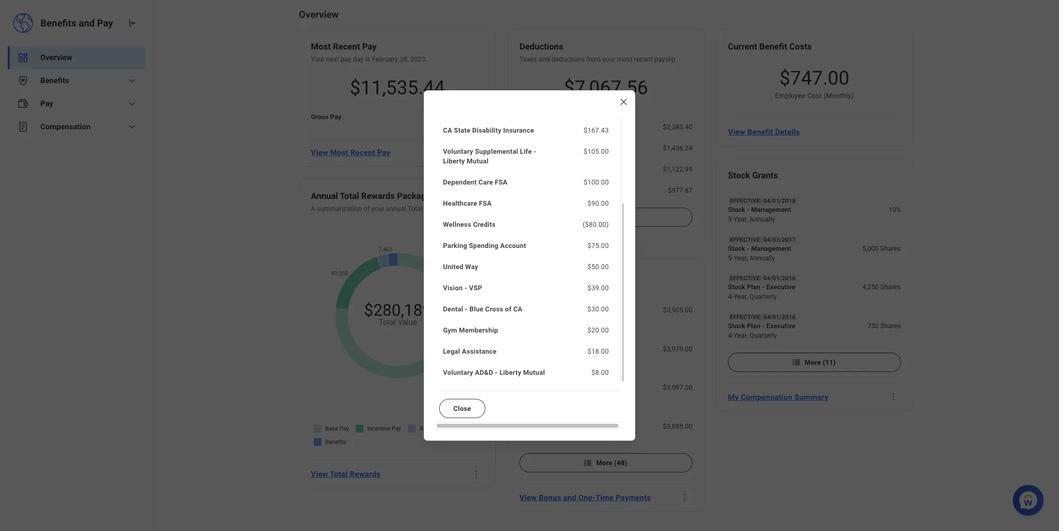 Task type: describe. For each thing, give the bounding box(es) containing it.
dependent care fsa
[[443, 179, 508, 186]]

close
[[454, 405, 471, 412]]

annual
[[311, 191, 338, 201]]

x image
[[619, 97, 629, 107]]

executive for 750 shares
[[767, 322, 796, 330]]

$11,535.44
[[350, 76, 445, 99]]

voluntary ad&d - liberty mutual
[[443, 369, 545, 377]]

0 vertical spatial payments
[[595, 271, 634, 281]]

benefit for current
[[760, 41, 788, 51]]

$50.00
[[588, 263, 609, 271]]

package.
[[452, 205, 479, 213]]

view total rewards button
[[307, 465, 385, 484]]

most inside view most recent pay button
[[331, 148, 349, 157]]

and inside navigation pane region
[[79, 17, 95, 29]]

$747.00
[[780, 67, 850, 89]]

management down 07/31/2020
[[545, 384, 585, 392]]

payments inside button
[[616, 493, 652, 502]]

$3,997.00
[[663, 384, 693, 392]]

management down effective: 04/01/2017
[[752, 245, 792, 252]]

shares for 750 shares
[[881, 322, 902, 330]]

dental
[[443, 305, 464, 313]]

bonus - management for $3,885.00
[[520, 423, 585, 431]]

benefit for view
[[748, 127, 774, 136]]

0 horizontal spatial ca
[[443, 127, 453, 134]]

day
[[353, 55, 364, 63]]

$7,067.56
[[564, 76, 649, 99]]

stock for 4,250
[[729, 283, 746, 291]]

liberty inside voluntary supplemental life - liberty mutual
[[443, 157, 465, 165]]

list view image for grants
[[792, 358, 802, 368]]

view bonus and one-time payments button
[[516, 488, 655, 507]]

0 horizontal spatial one-
[[554, 271, 573, 281]]

1 vertical spatial ca
[[514, 305, 523, 313]]

pay inside most recent pay your next pay day is february 28, 2023.
[[362, 41, 377, 51]]

state
[[454, 127, 471, 134]]

wellness credits
[[443, 221, 496, 229]]

effective: 04/01/2016 for 750 shares
[[730, 314, 796, 321]]

stock plan - executive 4-year, quarterly for 750 shares
[[729, 322, 796, 340]]

next
[[326, 55, 339, 63]]

healthcare
[[443, 200, 478, 207]]

vision - vsp
[[443, 284, 483, 292]]

healthcare fsa
[[443, 200, 492, 207]]

pay right gross
[[330, 113, 342, 121]]

account
[[501, 242, 527, 250]]

one- inside button
[[579, 493, 596, 502]]

close button
[[440, 399, 486, 418]]

withholding
[[544, 123, 580, 131]]

a
[[311, 205, 316, 213]]

2 vertical spatial more
[[597, 459, 613, 467]]

voluntary for voluntary ad&d - liberty mutual
[[443, 369, 474, 377]]

10%
[[889, 206, 902, 213]]

stock - management 5-year, annually for 5,000 shares
[[729, 245, 792, 262]]

1 vertical spatial fsa
[[479, 200, 492, 207]]

plan for 4,250 shares
[[747, 283, 761, 291]]

4,250
[[863, 283, 879, 291]]

04/30/2020
[[538, 415, 571, 421]]

$1,122.99
[[663, 165, 693, 173]]

your inside the deductions taxes and deductions from your most recent payslip.
[[603, 55, 616, 63]]

of inside annual total rewards package a summarization of your annual total rewards package.
[[364, 205, 370, 213]]

(11)
[[823, 359, 836, 367]]

cost
[[808, 92, 822, 100]]

$977.87
[[669, 187, 693, 194]]

gym membership
[[443, 327, 499, 334]]

1 stock from the top
[[729, 170, 751, 180]]

$20.00
[[588, 327, 609, 334]]

effective: 04/01/2016 for 4,250 shares
[[730, 275, 796, 282]]

my compensation summary
[[729, 393, 829, 402]]

gross pay
[[311, 113, 342, 121]]

costs
[[790, 41, 812, 51]]

$18.00
[[588, 348, 609, 356]]

rewards for view
[[350, 470, 381, 479]]

state tax (california) element
[[520, 186, 636, 195]]

shares for 4,250 shares
[[881, 283, 902, 291]]

4- for 4,250
[[729, 293, 734, 301]]

care
[[479, 179, 493, 186]]

view for view most recent pay
[[311, 148, 328, 157]]

your next pay day is february 28, 2023. element
[[311, 54, 428, 64]]

pay inside button
[[378, 148, 391, 157]]

cross
[[486, 305, 504, 313]]

view total rewards
[[311, 470, 381, 479]]

annual total rewards package a summarization of your annual total rewards package.
[[311, 191, 479, 213]]

5,000
[[863, 245, 879, 252]]

more for effective: 04/01/2018
[[805, 359, 822, 367]]

and for view
[[564, 493, 577, 502]]

bonus - management for $3,905.00
[[520, 306, 585, 314]]

february
[[372, 55, 398, 63]]

annual
[[386, 205, 406, 213]]

quarterly for 750 shares
[[750, 332, 777, 340]]

$75.00
[[588, 242, 609, 250]]

pay inside navigation pane region
[[97, 17, 113, 29]]

a summarization of your annual total rewards package. element
[[311, 204, 479, 214]]

most inside most recent pay your next pay day is february 28, 2023.
[[311, 41, 331, 51]]

grants
[[753, 170, 779, 180]]

summarization
[[317, 205, 362, 213]]

$90.00
[[588, 200, 609, 207]]

navigation pane region
[[0, 0, 154, 531]]

details
[[776, 127, 800, 136]]

more (11) button
[[729, 353, 902, 372]]

more (48)
[[597, 459, 628, 467]]

bonus & one-time payments element
[[520, 270, 634, 284]]

0 vertical spatial overview
[[299, 9, 339, 20]]

list view image for &
[[583, 458, 593, 468]]

stock - management 5-year, annually for 10%
[[729, 206, 792, 223]]

dialog containing ca state disability insurance
[[424, 91, 636, 441]]

overview link
[[8, 46, 146, 69]]

1 effective: from the top
[[730, 198, 762, 204]]

voluntary for voluntary supplemental life - liberty mutual
[[443, 148, 474, 155]]

$100.00
[[584, 179, 609, 186]]

28,
[[400, 55, 409, 63]]

overview inside 'overview' link
[[40, 53, 72, 62]]

insurance
[[504, 127, 535, 134]]

deductions
[[520, 41, 564, 51]]

04/01/2017
[[764, 236, 796, 243]]

401(k)
[[520, 144, 540, 152]]

spending
[[469, 242, 499, 250]]

my compensation summary button
[[725, 388, 833, 407]]

$3,979.00
[[663, 345, 693, 353]]

wellness
[[443, 221, 472, 229]]

effective: for 5,000
[[730, 236, 762, 243]]

$2,383.40
[[663, 123, 693, 131]]

employee
[[776, 92, 806, 100]]

ad&d
[[475, 369, 494, 377]]

750
[[868, 322, 879, 330]]

compensation
[[741, 393, 793, 402]]

$167.43
[[584, 127, 609, 134]]

deductions
[[552, 55, 585, 63]]

paid: 04/30/2020
[[522, 415, 571, 421]]

more for $7,067.56
[[597, 214, 613, 221]]

legal assistance
[[443, 348, 497, 356]]

federal
[[520, 123, 542, 131]]

total for annual
[[340, 191, 359, 201]]



Task type: vqa. For each thing, say whether or not it's contained in the screenshot.


Task type: locate. For each thing, give the bounding box(es) containing it.
1 vertical spatial voluntary
[[443, 369, 474, 377]]

and for deductions
[[539, 55, 550, 63]]

most down gross pay
[[331, 148, 349, 157]]

rewards inside button
[[350, 470, 381, 479]]

2 vertical spatial total
[[330, 470, 348, 479]]

1 vertical spatial shares
[[881, 283, 902, 291]]

4 effective: from the top
[[730, 314, 762, 321]]

most
[[617, 55, 633, 63]]

view inside view total rewards button
[[311, 470, 328, 479]]

1 executive from the top
[[767, 283, 796, 291]]

shares
[[881, 245, 902, 252], [881, 283, 902, 291], [881, 322, 902, 330]]

gym
[[443, 327, 458, 334]]

1 plan from the top
[[747, 283, 761, 291]]

more left (48)
[[597, 459, 613, 467]]

more left (11)
[[805, 359, 822, 367]]

annually down effective: 04/01/2018
[[750, 215, 776, 223]]

2 5- from the top
[[729, 254, 734, 262]]

04/01/2016
[[764, 275, 796, 282], [764, 314, 796, 321]]

your
[[603, 55, 616, 63], [372, 205, 385, 213]]

1 vertical spatial of
[[505, 305, 512, 313]]

1 quarterly from the top
[[750, 293, 777, 301]]

3 effective: from the top
[[730, 275, 762, 282]]

2 04/01/2016 from the top
[[764, 314, 796, 321]]

1 bonus - management from the top
[[520, 306, 585, 314]]

your inside annual total rewards package a summarization of your annual total rewards package.
[[372, 205, 385, 213]]

transformation import image
[[126, 17, 138, 29]]

paid: for $3,885.00
[[522, 415, 537, 421]]

04/01/2016 for 750 shares
[[764, 314, 796, 321]]

bonus - management down 04/30/2020
[[520, 423, 585, 431]]

bonus - management
[[520, 306, 585, 314], [520, 384, 585, 392], [520, 423, 585, 431]]

annually down effective: 04/01/2017
[[750, 254, 776, 262]]

1 effective: 04/01/2016 from the top
[[730, 275, 796, 282]]

benefit inside view benefit details button
[[748, 127, 774, 136]]

2 effective: 04/01/2016 from the top
[[730, 314, 796, 321]]

0 vertical spatial ca
[[443, 127, 453, 134]]

liberty right ad&d
[[500, 369, 522, 377]]

dependent
[[443, 179, 477, 186]]

vision
[[443, 284, 463, 292]]

ca left state
[[443, 127, 453, 134]]

&
[[547, 271, 552, 281]]

view inside view benefit details button
[[729, 127, 746, 136]]

shares right 5,000
[[881, 245, 902, 252]]

2 vertical spatial rewards
[[350, 470, 381, 479]]

0 vertical spatial paid:
[[522, 376, 537, 383]]

and inside the deductions taxes and deductions from your most recent payslip.
[[539, 55, 550, 63]]

2 stock plan - executive 4-year, quarterly from the top
[[729, 322, 796, 340]]

ca state disability insurance
[[443, 127, 535, 134]]

1 horizontal spatial overview
[[299, 9, 339, 20]]

1 vertical spatial benefit
[[748, 127, 774, 136]]

$747.00 employee cost (monthly)
[[776, 67, 855, 100]]

1 4- from the top
[[729, 293, 734, 301]]

paid:
[[522, 376, 537, 383], [522, 415, 537, 421]]

1 vertical spatial annually
[[750, 254, 776, 262]]

and
[[79, 17, 95, 29], [539, 55, 550, 63], [564, 493, 577, 502]]

5- down effective: 04/01/2017
[[729, 254, 734, 262]]

payslip.
[[655, 55, 678, 63]]

750 shares
[[868, 322, 902, 330]]

3 shares from the top
[[881, 322, 902, 330]]

recent up the annual total rewards package element
[[351, 148, 376, 157]]

one- right &
[[554, 271, 573, 281]]

management
[[752, 206, 792, 213], [752, 245, 792, 252], [545, 306, 585, 314], [545, 384, 585, 392], [545, 423, 585, 431]]

package
[[397, 191, 431, 201]]

supplemental
[[475, 148, 519, 155]]

stock grants
[[729, 170, 779, 180]]

1 vertical spatial list view image
[[583, 458, 593, 468]]

1 vertical spatial mutual
[[524, 369, 545, 377]]

0 vertical spatial one-
[[554, 271, 573, 281]]

view bonus and one-time payments
[[520, 493, 652, 502]]

0 horizontal spatial fsa
[[479, 200, 492, 207]]

2 voluntary from the top
[[443, 369, 474, 377]]

stock for 5,000
[[729, 245, 746, 252]]

shares for 5,000 shares
[[881, 245, 902, 252]]

recent inside most recent pay your next pay day is february 28, 2023.
[[333, 41, 360, 51]]

parking spending account
[[443, 242, 527, 250]]

of down the annual total rewards package element
[[364, 205, 370, 213]]

1 horizontal spatial ca
[[514, 305, 523, 313]]

stock - management 5-year, annually down effective: 04/01/2017
[[729, 245, 792, 262]]

parking
[[443, 242, 468, 250]]

2 plan from the top
[[747, 322, 761, 330]]

1 vertical spatial executive
[[767, 322, 796, 330]]

1 5- from the top
[[729, 215, 734, 223]]

0 vertical spatial stock - management 5-year, annually
[[729, 206, 792, 223]]

1 vertical spatial bonus - management
[[520, 384, 585, 392]]

united way
[[443, 263, 479, 271]]

0 vertical spatial total
[[340, 191, 359, 201]]

benefit left costs
[[760, 41, 788, 51]]

1 vertical spatial quarterly
[[750, 332, 777, 340]]

0 horizontal spatial liberty
[[443, 157, 465, 165]]

effective:
[[730, 198, 762, 204], [730, 236, 762, 243], [730, 275, 762, 282], [730, 314, 762, 321]]

voluntary down state
[[443, 148, 474, 155]]

list view image inside more (48) button
[[583, 458, 593, 468]]

1 vertical spatial one-
[[579, 493, 596, 502]]

0 vertical spatial 04/01/2016
[[764, 275, 796, 282]]

$1,436.24
[[663, 144, 693, 152]]

0 horizontal spatial mutual
[[467, 157, 489, 165]]

view inside view bonus and one-time payments button
[[520, 493, 537, 502]]

one- down more (48) button
[[579, 493, 596, 502]]

$30.00
[[588, 305, 609, 313]]

1 vertical spatial payments
[[616, 493, 652, 502]]

3 bonus - management from the top
[[520, 423, 585, 431]]

0 vertical spatial executive
[[767, 283, 796, 291]]

my
[[729, 393, 739, 402]]

0 vertical spatial your
[[603, 55, 616, 63]]

recent
[[635, 55, 653, 63]]

quarterly
[[750, 293, 777, 301], [750, 332, 777, 340]]

1 horizontal spatial fsa
[[495, 179, 508, 186]]

0 vertical spatial recent
[[333, 41, 360, 51]]

recent inside button
[[351, 148, 376, 157]]

1 vertical spatial most
[[331, 148, 349, 157]]

1 vertical spatial your
[[372, 205, 385, 213]]

(monthly)
[[824, 92, 855, 100]]

your down the annual total rewards package element
[[372, 205, 385, 213]]

$8.00
[[592, 369, 609, 377]]

most
[[311, 41, 331, 51], [331, 148, 349, 157]]

1 vertical spatial more
[[805, 359, 822, 367]]

4 stock from the top
[[729, 283, 746, 291]]

1 vertical spatial 5-
[[729, 254, 734, 262]]

0 vertical spatial mutual
[[467, 157, 489, 165]]

0 horizontal spatial of
[[364, 205, 370, 213]]

taxes and deductions from your most recent payslip. element
[[520, 54, 678, 64]]

overview up most recent pay element
[[299, 9, 339, 20]]

1 year, from the top
[[734, 215, 748, 223]]

0 horizontal spatial and
[[79, 17, 95, 29]]

0 vertical spatial annually
[[750, 215, 776, 223]]

vsp
[[469, 284, 483, 292]]

0 vertical spatial most
[[311, 41, 331, 51]]

1 stock - management 5-year, annually from the top
[[729, 206, 792, 223]]

1 vertical spatial stock - management 5-year, annually
[[729, 245, 792, 262]]

2 stock from the top
[[729, 206, 746, 213]]

more
[[597, 214, 613, 221], [805, 359, 822, 367], [597, 459, 613, 467]]

of inside dialog
[[505, 305, 512, 313]]

1 horizontal spatial of
[[505, 305, 512, 313]]

pay left transformation import image
[[97, 17, 113, 29]]

stock - management 5-year, annually down effective: 04/01/2018
[[729, 206, 792, 223]]

recent up pay
[[333, 41, 360, 51]]

0 vertical spatial fsa
[[495, 179, 508, 186]]

pay up the annual total rewards package element
[[378, 148, 391, 157]]

1 horizontal spatial and
[[539, 55, 550, 63]]

management down 04/30/2020
[[545, 423, 585, 431]]

time inside view bonus and one-time payments button
[[596, 493, 614, 502]]

most recent pay element
[[311, 41, 377, 54]]

paid: for $3,997.00
[[522, 376, 537, 383]]

2 bonus - management from the top
[[520, 384, 585, 392]]

2 horizontal spatial and
[[564, 493, 577, 502]]

your right from
[[603, 55, 616, 63]]

$3,885.00
[[663, 423, 693, 431]]

0 horizontal spatial list view image
[[583, 458, 593, 468]]

3 year, from the top
[[734, 293, 748, 301]]

more (48) button
[[520, 454, 693, 473]]

more (11)
[[805, 359, 836, 367]]

0 vertical spatial benefit
[[760, 41, 788, 51]]

list view image left more (11) at right bottom
[[792, 358, 802, 368]]

5- for 10%
[[729, 215, 734, 223]]

(48)
[[615, 459, 628, 467]]

mutual down supplemental
[[467, 157, 489, 165]]

assistance
[[462, 348, 497, 356]]

way
[[466, 263, 479, 271]]

stock for 750
[[729, 322, 746, 330]]

1 horizontal spatial one-
[[579, 493, 596, 502]]

fsa right care
[[495, 179, 508, 186]]

1 vertical spatial plan
[[747, 322, 761, 330]]

stock grants element
[[729, 170, 779, 183]]

one-
[[554, 271, 573, 281], [579, 493, 596, 502]]

1 vertical spatial effective: 04/01/2016
[[730, 314, 796, 321]]

0 vertical spatial 4-
[[729, 293, 734, 301]]

from
[[587, 55, 601, 63]]

list view image
[[792, 358, 802, 368], [583, 458, 593, 468]]

1 vertical spatial liberty
[[500, 369, 522, 377]]

$39.00
[[588, 284, 609, 292]]

1 vertical spatial stock plan - executive 4-year, quarterly
[[729, 322, 796, 340]]

1 voluntary from the top
[[443, 148, 474, 155]]

1 vertical spatial recent
[[351, 148, 376, 157]]

1 stock plan - executive 4-year, quarterly from the top
[[729, 283, 796, 301]]

summary
[[795, 393, 829, 402]]

list view image inside the more (11) button
[[792, 358, 802, 368]]

1 horizontal spatial mutual
[[524, 369, 545, 377]]

0 horizontal spatial your
[[372, 205, 385, 213]]

gross
[[311, 113, 329, 121]]

bonus inside button
[[539, 493, 562, 502]]

04/01/2016 for 4,250 shares
[[764, 275, 796, 282]]

management left $30.00 at right
[[545, 306, 585, 314]]

0 vertical spatial time
[[573, 271, 593, 281]]

current benefit costs
[[729, 41, 812, 51]]

0 vertical spatial 5-
[[729, 215, 734, 223]]

annually for 10%
[[750, 215, 776, 223]]

1 04/01/2016 from the top
[[764, 275, 796, 282]]

04/01/2018
[[764, 198, 796, 204]]

0 vertical spatial bonus - management
[[520, 306, 585, 314]]

more down $90.00
[[597, 214, 613, 221]]

4-
[[729, 293, 734, 301], [729, 332, 734, 340]]

- inside voluntary supplemental life - liberty mutual
[[534, 148, 537, 155]]

view for view benefit details
[[729, 127, 746, 136]]

and inside button
[[564, 493, 577, 502]]

ca right cross
[[514, 305, 523, 313]]

view inside view most recent pay button
[[311, 148, 328, 157]]

paid: left 07/31/2020
[[522, 376, 537, 383]]

1 annually from the top
[[750, 215, 776, 223]]

total for view
[[330, 470, 348, 479]]

time down more (48) button
[[596, 493, 614, 502]]

effective: for 4,250
[[730, 275, 762, 282]]

5- down effective: 04/01/2018
[[729, 215, 734, 223]]

benefits and pay element
[[40, 16, 119, 30]]

membership
[[459, 327, 499, 334]]

5- for 5,000 shares
[[729, 254, 734, 262]]

quarterly for 4,250 shares
[[750, 293, 777, 301]]

shares right 750
[[881, 322, 902, 330]]

most up your
[[311, 41, 331, 51]]

pay up 'your next pay day is february 28, 2023.' element
[[362, 41, 377, 51]]

1 vertical spatial overview
[[40, 53, 72, 62]]

view benefit details button
[[725, 122, 804, 141]]

ca
[[443, 127, 453, 134], [514, 305, 523, 313]]

stock plan - executive 4-year, quarterly for 4,250 shares
[[729, 283, 796, 301]]

annual total rewards package element
[[311, 190, 431, 204]]

0 vertical spatial rewards
[[362, 191, 395, 201]]

2 executive from the top
[[767, 322, 796, 330]]

0 vertical spatial list view image
[[792, 358, 802, 368]]

1 horizontal spatial time
[[596, 493, 614, 502]]

mutual inside voluntary supplemental life - liberty mutual
[[467, 157, 489, 165]]

plan for 750 shares
[[747, 322, 761, 330]]

payments up $39.00
[[595, 271, 634, 281]]

paid: 07/31/2020
[[522, 376, 571, 383]]

voluntary down legal
[[443, 369, 474, 377]]

0 vertical spatial shares
[[881, 245, 902, 252]]

list view image
[[583, 213, 593, 222]]

0 horizontal spatial overview
[[40, 53, 72, 62]]

1 vertical spatial 4-
[[729, 332, 734, 340]]

benefit inside the "current benefit costs" element
[[760, 41, 788, 51]]

fsa down care
[[479, 200, 492, 207]]

2023.
[[411, 55, 428, 63]]

paid: left 04/30/2020
[[522, 415, 537, 421]]

mutual
[[467, 157, 489, 165], [524, 369, 545, 377]]

0 horizontal spatial time
[[573, 271, 593, 281]]

1 vertical spatial 04/01/2016
[[764, 314, 796, 321]]

2 vertical spatial shares
[[881, 322, 902, 330]]

of right cross
[[505, 305, 512, 313]]

management down effective: 04/01/2018
[[752, 206, 792, 213]]

0 vertical spatial effective: 04/01/2016
[[730, 275, 796, 282]]

total
[[340, 191, 359, 201], [408, 205, 423, 213], [330, 470, 348, 479]]

effective: 04/01/2018
[[730, 198, 796, 204]]

bonus & one-time payments
[[520, 271, 634, 281]]

view for view bonus and one-time payments
[[520, 493, 537, 502]]

1 paid: from the top
[[522, 376, 537, 383]]

2 effective: from the top
[[730, 236, 762, 243]]

overview right dashboard "icon"
[[40, 53, 72, 62]]

is
[[365, 55, 371, 63]]

0 vertical spatial voluntary
[[443, 148, 474, 155]]

1 horizontal spatial your
[[603, 55, 616, 63]]

more inside "button"
[[597, 214, 613, 221]]

shares right 4,250
[[881, 283, 902, 291]]

oasdi (federal) element
[[520, 164, 636, 174]]

2 paid: from the top
[[522, 415, 537, 421]]

1 vertical spatial paid:
[[522, 415, 537, 421]]

1 vertical spatial time
[[596, 493, 614, 502]]

voluntary
[[443, 148, 474, 155], [443, 369, 474, 377]]

0 vertical spatial plan
[[747, 283, 761, 291]]

current benefit costs element
[[729, 41, 812, 54]]

1 vertical spatial and
[[539, 55, 550, 63]]

pay
[[341, 55, 352, 63]]

stock plan - executive 4-year, quarterly
[[729, 283, 796, 301], [729, 322, 796, 340]]

1 vertical spatial total
[[408, 205, 423, 213]]

taxes
[[520, 55, 537, 63]]

4- for 750
[[729, 332, 734, 340]]

4 year, from the top
[[734, 332, 748, 340]]

rewards
[[362, 191, 395, 201], [425, 205, 451, 213], [350, 470, 381, 479]]

0 vertical spatial liberty
[[443, 157, 465, 165]]

1 vertical spatial rewards
[[425, 205, 451, 213]]

2 shares from the top
[[881, 283, 902, 291]]

2 quarterly from the top
[[750, 332, 777, 340]]

view for view total rewards
[[311, 470, 328, 479]]

time inside bonus & one-time payments element
[[573, 271, 593, 281]]

executive for 4,250 shares
[[767, 283, 796, 291]]

2 vertical spatial bonus - management
[[520, 423, 585, 431]]

dialog
[[424, 91, 636, 441]]

voluntary inside voluntary supplemental life - liberty mutual
[[443, 148, 474, 155]]

2 year, from the top
[[734, 254, 748, 262]]

benefit
[[760, 41, 788, 51], [748, 127, 774, 136]]

1 horizontal spatial liberty
[[500, 369, 522, 377]]

mutual up paid: 04/30/2020
[[524, 369, 545, 377]]

0 vertical spatial and
[[79, 17, 95, 29]]

liberty up dependent
[[443, 157, 465, 165]]

0 vertical spatial more
[[597, 214, 613, 221]]

0 vertical spatial quarterly
[[750, 293, 777, 301]]

benefit left details
[[748, 127, 774, 136]]

1 shares from the top
[[881, 245, 902, 252]]

total inside button
[[330, 470, 348, 479]]

payments down (48)
[[616, 493, 652, 502]]

3 stock from the top
[[729, 245, 746, 252]]

1 horizontal spatial list view image
[[792, 358, 802, 368]]

0 vertical spatial stock plan - executive 4-year, quarterly
[[729, 283, 796, 301]]

bonus - management down &
[[520, 306, 585, 314]]

$3,905.00
[[663, 306, 693, 314]]

4,250 shares
[[863, 283, 902, 291]]

bonus - management down 07/31/2020
[[520, 384, 585, 392]]

credits
[[473, 221, 496, 229]]

united
[[443, 263, 464, 271]]

2 vertical spatial and
[[564, 493, 577, 502]]

annually for 5,000 shares
[[750, 254, 776, 262]]

deductions element
[[520, 41, 564, 54]]

list view image left more (48)
[[583, 458, 593, 468]]

5 stock from the top
[[729, 322, 746, 330]]

2 stock - management 5-year, annually from the top
[[729, 245, 792, 262]]

dashboard image
[[17, 52, 29, 63]]

07/31/2020
[[538, 376, 571, 383]]

0 vertical spatial of
[[364, 205, 370, 213]]

2 annually from the top
[[750, 254, 776, 262]]

bonus - management element
[[520, 344, 636, 354]]

rewards for annual
[[362, 191, 395, 201]]

effective: for 750
[[730, 314, 762, 321]]

time up $39.00
[[573, 271, 593, 281]]

2 4- from the top
[[729, 332, 734, 340]]

effective: 04/01/2017
[[730, 236, 796, 243]]



